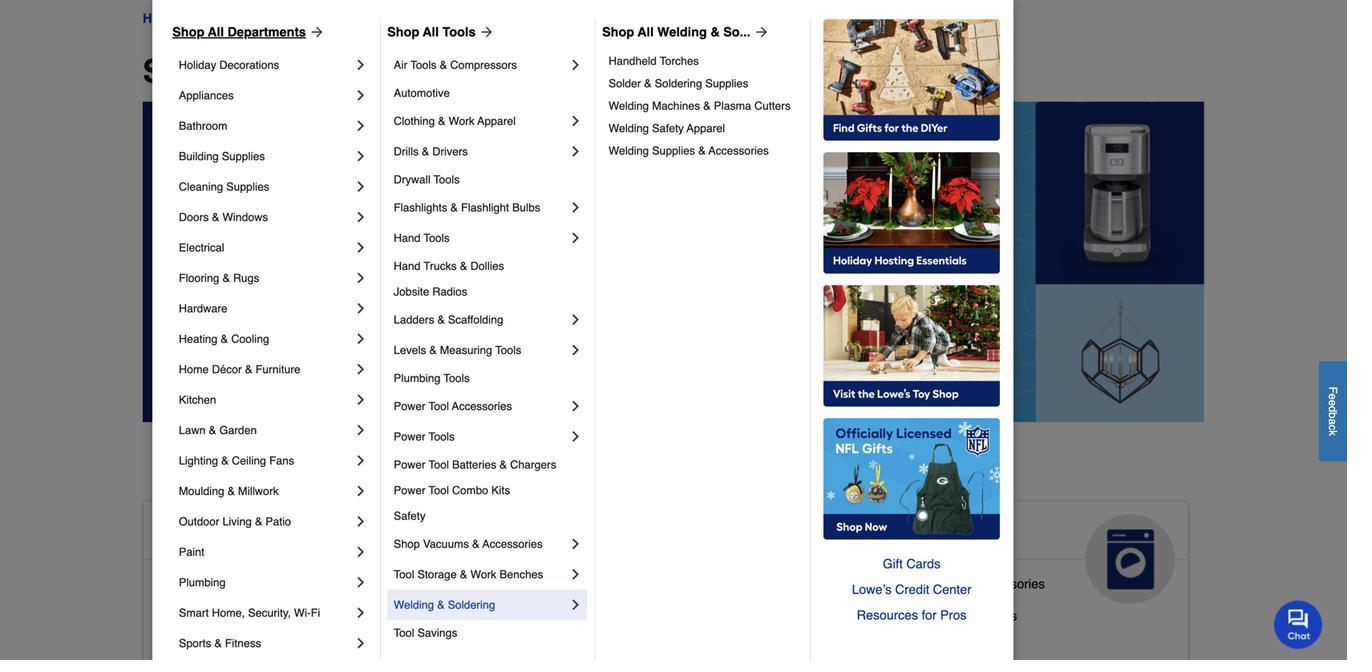 Task type: vqa. For each thing, say whether or not it's contained in the screenshot.
THE OF
no



Task type: describe. For each thing, give the bounding box(es) containing it.
accessible home image
[[371, 515, 461, 605]]

solder & soldering supplies link
[[609, 72, 799, 95]]

benches
[[500, 569, 543, 581]]

tool for accessories
[[429, 400, 449, 413]]

appliance
[[871, 577, 927, 592]]

arrow right image
[[751, 24, 770, 40]]

accessible entry & home link
[[156, 637, 301, 661]]

& up kits
[[500, 459, 507, 472]]

plumbing for plumbing tools
[[394, 372, 441, 385]]

welding for welding safety apparel
[[609, 122, 649, 135]]

animal & pet care image
[[728, 515, 818, 605]]

shop for shop all tools
[[387, 24, 419, 39]]

hand trucks & dollies
[[394, 260, 504, 273]]

resources
[[857, 608, 918, 623]]

lighting
[[179, 455, 218, 468]]

chevron right image for power tool accessories
[[568, 399, 584, 415]]

cooling
[[231, 333, 269, 346]]

visit the lowe's toy shop. image
[[824, 285, 1000, 407]]

kitchen link
[[179, 385, 353, 415]]

security,
[[248, 607, 291, 620]]

so...
[[723, 24, 751, 39]]

heating
[[179, 333, 218, 346]]

chevron right image for flooring & rugs
[[353, 270, 369, 286]]

f e e d b a c k
[[1327, 387, 1340, 436]]

shop all departments link
[[172, 22, 325, 42]]

levels & measuring tools link
[[394, 335, 568, 366]]

chevron right image for smart home, security, wi-fi
[[353, 605, 369, 621]]

chevron right image for tool storage & work benches
[[568, 567, 584, 583]]

chevron right image for cleaning supplies
[[353, 179, 369, 195]]

chevron right image for welding & soldering
[[568, 597, 584, 613]]

power tool batteries & chargers
[[394, 459, 556, 472]]

chevron right image for drills & drivers
[[568, 144, 584, 160]]

supplies up plasma
[[705, 77, 748, 90]]

livestock supplies link
[[514, 599, 620, 631]]

hand tools
[[394, 232, 450, 245]]

accessible bedroom
[[156, 609, 273, 624]]

gift cards
[[883, 557, 941, 572]]

chevron right image for home décor & furniture
[[353, 362, 369, 378]]

supplies for welding supplies & accessories
[[652, 144, 695, 157]]

1 horizontal spatial appliances link
[[858, 502, 1188, 605]]

0 horizontal spatial apparel
[[477, 115, 516, 128]]

k
[[1327, 431, 1340, 436]]

for
[[922, 608, 937, 623]]

& inside animal & pet care
[[595, 521, 611, 547]]

shop for shop vacuums & accessories
[[394, 538, 420, 551]]

lowe's credit center
[[852, 583, 972, 597]]

bedroom
[[221, 609, 273, 624]]

accessories for appliance parts & accessories
[[976, 577, 1045, 592]]

drywall
[[394, 173, 431, 186]]

supplies for building supplies
[[222, 150, 265, 163]]

appliance parts & accessories
[[871, 577, 1045, 592]]

plumbing tools link
[[394, 366, 584, 391]]

dollies
[[470, 260, 504, 273]]

moulding
[[179, 485, 224, 498]]

flashlights & flashlight bulbs
[[394, 201, 540, 214]]

power for power tool accessories
[[394, 400, 426, 413]]

shop for shop all departments
[[172, 24, 204, 39]]

doors
[[179, 211, 209, 224]]

resources for pros
[[857, 608, 967, 623]]

lowe's credit center link
[[824, 577, 1000, 603]]

& left pros
[[929, 609, 938, 624]]

welding supplies & accessories
[[609, 144, 769, 157]]

all for shop all welding & so...
[[638, 24, 654, 39]]

safety inside safety link
[[394, 510, 426, 523]]

tools for drywall tools
[[434, 173, 460, 186]]

all for shop all departments
[[231, 53, 272, 90]]

departments for shop
[[281, 53, 477, 90]]

accessories for welding supplies & accessories
[[709, 144, 769, 157]]

sports & fitness link
[[179, 629, 353, 659]]

supplies for cleaning supplies
[[226, 180, 269, 193]]

accessories down the plumbing tools link
[[452, 400, 512, 413]]

chevron right image for holiday decorations
[[353, 57, 369, 73]]

chevron right image for power tools
[[568, 429, 584, 445]]

chevron right image for heating & cooling
[[353, 331, 369, 347]]

plasma
[[714, 99, 751, 112]]

building
[[179, 150, 219, 163]]

sports & fitness
[[179, 638, 261, 650]]

& left ceiling at the left bottom
[[221, 455, 229, 468]]

& left flashlight
[[451, 201, 458, 214]]

millwork
[[238, 485, 279, 498]]

cleaning supplies link
[[179, 172, 353, 202]]

compressors
[[450, 59, 517, 71]]

chevron right image for flashlights & flashlight bulbs
[[568, 200, 584, 216]]

& right entry
[[255, 641, 263, 656]]

f e e d b a c k button
[[1319, 362, 1347, 462]]

levels & measuring tools
[[394, 344, 521, 357]]

0 horizontal spatial appliances link
[[179, 80, 353, 111]]

machines
[[652, 99, 700, 112]]

1 vertical spatial bathroom
[[221, 577, 277, 592]]

trucks
[[424, 260, 457, 273]]

arrow right image for shop all departments
[[306, 24, 325, 40]]

tool inside tool savings "link"
[[394, 627, 414, 640]]

bathroom link
[[179, 111, 353, 141]]

& right solder
[[644, 77, 652, 90]]

pet inside animal & pet care
[[617, 521, 652, 547]]

shop all departments
[[172, 24, 306, 39]]

tools for plumbing tools
[[444, 372, 470, 385]]

accessories for shop vacuums & accessories
[[482, 538, 543, 551]]

welding & soldering link
[[394, 590, 568, 621]]

lowe's
[[852, 583, 892, 597]]

gift
[[883, 557, 903, 572]]

accessible for accessible home
[[156, 521, 274, 547]]

chevron right image for electrical
[[353, 240, 369, 256]]

fi
[[311, 607, 320, 620]]

automotive link
[[394, 80, 584, 106]]

air tools & compressors
[[394, 59, 517, 71]]

accessible for accessible entry & home
[[156, 641, 218, 656]]

accessible home
[[156, 521, 342, 547]]

d
[[1327, 406, 1340, 413]]

smart home, security, wi-fi link
[[179, 598, 353, 629]]

drills & drivers
[[394, 145, 468, 158]]

solder
[[609, 77, 641, 90]]

chillers
[[974, 609, 1017, 624]]

doors & windows
[[179, 211, 268, 224]]

solder & soldering supplies
[[609, 77, 748, 90]]

all for shop all tools
[[423, 24, 439, 39]]

& right doors
[[212, 211, 219, 224]]

hardware link
[[179, 293, 353, 324]]

shop for shop all welding & so...
[[602, 24, 634, 39]]

departments up holiday decorations
[[192, 11, 266, 26]]

accessible for accessible bedroom
[[156, 609, 218, 624]]

chevron right image for moulding & millwork
[[353, 484, 369, 500]]

appliances image
[[1086, 515, 1175, 605]]

handheld
[[609, 55, 657, 67]]

chevron right image for building supplies
[[353, 148, 369, 164]]

measuring
[[440, 344, 492, 357]]

tool for combo
[[429, 484, 449, 497]]

& left cooling
[[221, 333, 228, 346]]

ladders & scaffolding link
[[394, 305, 568, 335]]

tool storage & work benches link
[[394, 560, 568, 590]]

plumbing for plumbing
[[179, 577, 226, 589]]

welding for welding machines & plasma cutters
[[609, 99, 649, 112]]

& right clothing
[[438, 115, 446, 128]]

accessible home link
[[144, 502, 474, 605]]

0 vertical spatial bathroom
[[179, 119, 228, 132]]

shop vacuums & accessories link
[[394, 529, 568, 560]]

rugs
[[233, 272, 259, 285]]

chevron right image for lawn & garden
[[353, 423, 369, 439]]

0 horizontal spatial appliances
[[179, 89, 234, 102]]

& right houses,
[[624, 635, 632, 649]]

moulding & millwork
[[179, 485, 279, 498]]

flooring
[[179, 272, 219, 285]]

1 e from the top
[[1327, 394, 1340, 400]]

ladders & scaffolding
[[394, 314, 503, 326]]

& down the accessible bedroom link at bottom left
[[214, 638, 222, 650]]

flooring & rugs
[[179, 272, 259, 285]]

drywall tools link
[[394, 167, 584, 192]]

chevron right image for air tools & compressors
[[568, 57, 584, 73]]

power tool combo kits
[[394, 484, 510, 497]]



Task type: locate. For each thing, give the bounding box(es) containing it.
flooring & rugs link
[[179, 263, 353, 293]]

all inside "link"
[[208, 24, 224, 39]]

beds,
[[537, 635, 569, 649]]

plumbing link
[[179, 568, 353, 598]]

shop up air
[[387, 24, 419, 39]]

departments up clothing
[[281, 53, 477, 90]]

safety inside welding safety apparel link
[[652, 122, 684, 135]]

patio
[[266, 516, 291, 528]]

vacuums
[[423, 538, 469, 551]]

safety up vacuums
[[394, 510, 426, 523]]

1 vertical spatial soldering
[[448, 599, 495, 612]]

home link
[[143, 9, 178, 28]]

apparel down automotive link
[[477, 115, 516, 128]]

appliances down the holiday
[[179, 89, 234, 102]]

lawn & garden link
[[179, 415, 353, 446]]

all up holiday decorations
[[208, 24, 224, 39]]

tools down power tool accessories
[[429, 431, 455, 443]]

livestock
[[514, 603, 567, 617]]

chevron right image for ladders & scaffolding
[[568, 312, 584, 328]]

2 accessible from the top
[[156, 577, 218, 592]]

supplies up cleaning supplies
[[222, 150, 265, 163]]

a
[[1327, 419, 1340, 425]]

flashlights
[[394, 201, 447, 214]]

tools up trucks on the left top
[[424, 232, 450, 245]]

lawn
[[179, 424, 206, 437]]

0 horizontal spatial shop
[[172, 24, 204, 39]]

2 power from the top
[[394, 431, 426, 443]]

e up d
[[1327, 394, 1340, 400]]

batteries
[[452, 459, 496, 472]]

soldering down torches
[[655, 77, 702, 90]]

accessories up benches at the bottom left
[[482, 538, 543, 551]]

all up "handheld torches"
[[638, 24, 654, 39]]

supplies down welding safety apparel
[[652, 144, 695, 157]]

1 horizontal spatial pet
[[617, 521, 652, 547]]

chevron right image for plumbing
[[353, 575, 369, 591]]

1 horizontal spatial safety
[[652, 122, 684, 135]]

0 vertical spatial safety
[[652, 122, 684, 135]]

accessible bedroom link
[[156, 605, 273, 637]]

3 power from the top
[[394, 459, 426, 472]]

pet beds, houses, & furniture
[[514, 635, 687, 649]]

1 vertical spatial shop
[[394, 538, 420, 551]]

3 accessible from the top
[[156, 609, 218, 624]]

chevron right image for shop vacuums & accessories
[[568, 536, 584, 553]]

officially licensed n f l gifts. shop now. image
[[824, 419, 1000, 540]]

chevron right image for paint
[[353, 544, 369, 561]]

tool inside tool storage & work benches link
[[394, 569, 414, 581]]

0 vertical spatial soldering
[[655, 77, 702, 90]]

departments inside shop all departments "link"
[[228, 24, 306, 39]]

levels
[[394, 344, 426, 357]]

home décor & furniture
[[179, 363, 300, 376]]

welding
[[657, 24, 707, 39], [609, 99, 649, 112], [609, 122, 649, 135], [609, 144, 649, 157], [394, 599, 434, 612]]

power for power tools
[[394, 431, 426, 443]]

tools down "drivers"
[[434, 173, 460, 186]]

1 vertical spatial work
[[470, 569, 496, 581]]

beverage
[[871, 609, 926, 624]]

0 horizontal spatial arrow right image
[[306, 24, 325, 40]]

& down the 'shop all tools' link
[[440, 59, 447, 71]]

1 power from the top
[[394, 400, 426, 413]]

chevron right image for bathroom
[[353, 118, 369, 134]]

1 vertical spatial appliances link
[[858, 502, 1188, 605]]

air tools & compressors link
[[394, 50, 568, 80]]

drywall tools
[[394, 173, 460, 186]]

0 vertical spatial hand
[[394, 232, 421, 245]]

e
[[1327, 394, 1340, 400], [1327, 400, 1340, 406]]

chevron right image for hardware
[[353, 301, 369, 317]]

1 horizontal spatial plumbing
[[394, 372, 441, 385]]

shop
[[172, 24, 204, 39], [387, 24, 419, 39], [602, 24, 634, 39]]

arrow right image
[[306, 24, 325, 40], [476, 24, 495, 40]]

handheld torches link
[[609, 50, 799, 72]]

0 vertical spatial plumbing
[[394, 372, 441, 385]]

care
[[514, 547, 564, 573]]

f
[[1327, 387, 1340, 394]]

furniture right houses,
[[636, 635, 687, 649]]

supplies up houses,
[[571, 603, 620, 617]]

& right vacuums
[[472, 538, 480, 551]]

accessories up chillers
[[976, 577, 1045, 592]]

bathroom up smart home, security, wi-fi
[[221, 577, 277, 592]]

tool savings
[[394, 627, 457, 640]]

enjoy savings year-round. no matter what you're shopping for, find what you need at a great price. image
[[143, 102, 1204, 423]]

tool left storage
[[394, 569, 414, 581]]

tool inside power tool combo kits link
[[429, 484, 449, 497]]

& left patio
[[255, 516, 262, 528]]

building supplies
[[179, 150, 265, 163]]

chevron right image for clothing & work apparel
[[568, 113, 584, 129]]

all up air tools & compressors
[[423, 24, 439, 39]]

apparel down welding machines & plasma cutters link
[[687, 122, 725, 135]]

0 vertical spatial furniture
[[256, 363, 300, 376]]

1 arrow right image from the left
[[306, 24, 325, 40]]

lighting & ceiling fans
[[179, 455, 294, 468]]

chevron right image
[[353, 57, 369, 73], [353, 118, 369, 134], [568, 144, 584, 160], [353, 148, 369, 164], [568, 230, 584, 246], [353, 240, 369, 256], [353, 331, 369, 347], [568, 342, 584, 358], [353, 362, 369, 378], [353, 392, 369, 408], [568, 399, 584, 415], [353, 423, 369, 439], [568, 429, 584, 445], [353, 453, 369, 469], [353, 514, 369, 530], [353, 544, 369, 561]]

tool left combo
[[429, 484, 449, 497]]

shop up handheld
[[602, 24, 634, 39]]

chevron right image for sports & fitness
[[353, 636, 369, 652]]

shop inside "link"
[[172, 24, 204, 39]]

work down shop vacuums & accessories link
[[470, 569, 496, 581]]

power tools link
[[394, 422, 568, 452]]

shop all tools link
[[387, 22, 495, 42]]

tools for power tools
[[429, 431, 455, 443]]

lighting & ceiling fans link
[[179, 446, 353, 476]]

drills
[[394, 145, 419, 158]]

2 hand from the top
[[394, 260, 421, 273]]

shop all welding & so... link
[[602, 22, 770, 42]]

0 vertical spatial shop
[[143, 53, 223, 90]]

chargers
[[510, 459, 556, 472]]

tools inside "link"
[[495, 344, 521, 357]]

2 e from the top
[[1327, 400, 1340, 406]]

welding for welding & soldering
[[394, 599, 434, 612]]

0 vertical spatial work
[[449, 115, 475, 128]]

& down welding safety apparel link
[[698, 144, 706, 157]]

supplies up 'windows'
[[226, 180, 269, 193]]

work inside tool storage & work benches link
[[470, 569, 496, 581]]

chevron right image for appliances
[[353, 87, 369, 103]]

home,
[[212, 607, 245, 620]]

chevron right image for lighting & ceiling fans
[[353, 453, 369, 469]]

shop all welding & so...
[[602, 24, 751, 39]]

apparel
[[477, 115, 516, 128], [687, 122, 725, 135]]

power for power tool combo kits
[[394, 484, 426, 497]]

cleaning supplies
[[179, 180, 269, 193]]

scaffolding
[[448, 314, 503, 326]]

tools up air tools & compressors
[[442, 24, 476, 39]]

animal & pet care
[[514, 521, 652, 573]]

tool for batteries
[[429, 459, 449, 472]]

safety link
[[394, 504, 584, 529]]

soldering for solder
[[655, 77, 702, 90]]

plumbing
[[394, 372, 441, 385], [179, 577, 226, 589]]

gift cards link
[[824, 552, 1000, 577]]

hand down flashlights
[[394, 232, 421, 245]]

arrow right image up shop all departments
[[306, 24, 325, 40]]

1 horizontal spatial arrow right image
[[476, 24, 495, 40]]

appliances link up chillers
[[858, 502, 1188, 605]]

4 power from the top
[[394, 484, 426, 497]]

1 accessible from the top
[[156, 521, 274, 547]]

c
[[1327, 425, 1340, 431]]

2 horizontal spatial shop
[[602, 24, 634, 39]]

kits
[[491, 484, 510, 497]]

departments up holiday decorations "link"
[[228, 24, 306, 39]]

shop vacuums & accessories
[[394, 538, 543, 551]]

shop left vacuums
[[394, 538, 420, 551]]

tool up the power tool combo kits
[[429, 459, 449, 472]]

shop up the holiday
[[172, 24, 204, 39]]

1 horizontal spatial apparel
[[687, 122, 725, 135]]

arrow right image inside the 'shop all tools' link
[[476, 24, 495, 40]]

lawn & garden
[[179, 424, 257, 437]]

0 horizontal spatial plumbing
[[179, 577, 226, 589]]

plumbing up smart
[[179, 577, 226, 589]]

& up savings
[[437, 599, 445, 612]]

power tools
[[394, 431, 455, 443]]

smart home, security, wi-fi
[[179, 607, 320, 620]]

0 vertical spatial appliances link
[[179, 80, 353, 111]]

3 shop from the left
[[602, 24, 634, 39]]

appliances up cards
[[871, 521, 991, 547]]

automotive
[[394, 87, 450, 99]]

combo
[[452, 484, 488, 497]]

0 horizontal spatial shop
[[143, 53, 223, 90]]

tool left savings
[[394, 627, 414, 640]]

0 horizontal spatial safety
[[394, 510, 426, 523]]

appliances
[[179, 89, 234, 102], [871, 521, 991, 547]]

2 arrow right image from the left
[[476, 24, 495, 40]]

find gifts for the diyer. image
[[824, 19, 1000, 141]]

& right trucks on the left top
[[460, 260, 467, 273]]

animal & pet care link
[[501, 502, 831, 605]]

1 vertical spatial safety
[[394, 510, 426, 523]]

power for power tool batteries & chargers
[[394, 459, 426, 472]]

paint link
[[179, 537, 353, 568]]

& right drills
[[422, 145, 429, 158]]

tool inside power tool batteries & chargers link
[[429, 459, 449, 472]]

work inside clothing & work apparel link
[[449, 115, 475, 128]]

chevron right image for kitchen
[[353, 392, 369, 408]]

drivers
[[432, 145, 468, 158]]

0 horizontal spatial furniture
[[256, 363, 300, 376]]

shop for shop all departments
[[143, 53, 223, 90]]

wine
[[942, 609, 971, 624]]

accessible
[[156, 521, 274, 547], [156, 577, 218, 592], [156, 609, 218, 624], [156, 641, 218, 656]]

tools for air tools & compressors
[[410, 59, 437, 71]]

parts
[[931, 577, 961, 592]]

tools for hand tools
[[424, 232, 450, 245]]

tool down plumbing tools
[[429, 400, 449, 413]]

chevron right image for outdoor living & patio
[[353, 514, 369, 530]]

pet
[[617, 521, 652, 547], [514, 635, 533, 649]]

safety down machines at the top of the page
[[652, 122, 684, 135]]

holiday hosting essentials. image
[[824, 152, 1000, 274]]

1 vertical spatial plumbing
[[179, 577, 226, 589]]

0 vertical spatial pet
[[617, 521, 652, 547]]

& left rugs
[[223, 272, 230, 285]]

hand
[[394, 232, 421, 245], [394, 260, 421, 273]]

bathroom up building
[[179, 119, 228, 132]]

hand up jobsite
[[394, 260, 421, 273]]

savings
[[417, 627, 457, 640]]

tool storage & work benches
[[394, 569, 543, 581]]

tools up the plumbing tools link
[[495, 344, 521, 357]]

shop down the "home" link
[[143, 53, 223, 90]]

& inside "link"
[[429, 344, 437, 357]]

accessible for accessible bathroom
[[156, 577, 218, 592]]

1 horizontal spatial shop
[[387, 24, 419, 39]]

b
[[1327, 413, 1340, 419]]

1 horizontal spatial shop
[[394, 538, 420, 551]]

0 horizontal spatial pet
[[514, 635, 533, 649]]

0 vertical spatial appliances
[[179, 89, 234, 102]]

hand for hand trucks & dollies
[[394, 260, 421, 273]]

hand for hand tools
[[394, 232, 421, 245]]

& right lawn
[[209, 424, 216, 437]]

& right animal
[[595, 521, 611, 547]]

1 vertical spatial furniture
[[636, 635, 687, 649]]

power tool combo kits link
[[394, 478, 584, 504]]

1 vertical spatial pet
[[514, 635, 533, 649]]

plumbing down levels
[[394, 372, 441, 385]]

chevron right image for hand tools
[[568, 230, 584, 246]]

arrow right image up compressors
[[476, 24, 495, 40]]

1 horizontal spatial furniture
[[636, 635, 687, 649]]

chat invite button image
[[1274, 601, 1323, 650]]

supplies for livestock supplies
[[571, 603, 620, 617]]

kitchen
[[179, 394, 216, 407]]

entry
[[221, 641, 251, 656]]

e up b
[[1327, 400, 1340, 406]]

1 shop from the left
[[172, 24, 204, 39]]

& right levels
[[429, 344, 437, 357]]

tool inside power tool accessories link
[[429, 400, 449, 413]]

1 horizontal spatial appliances
[[871, 521, 991, 547]]

welding for welding supplies & accessories
[[609, 144, 649, 157]]

appliances link down decorations
[[179, 80, 353, 111]]

all for shop all departments
[[208, 24, 224, 39]]

welding safety apparel link
[[609, 117, 799, 140]]

accessories down welding safety apparel link
[[709, 144, 769, 157]]

1 vertical spatial hand
[[394, 260, 421, 273]]

power tool accessories
[[394, 400, 512, 413]]

1 horizontal spatial soldering
[[655, 77, 702, 90]]

& right parts
[[964, 577, 973, 592]]

hand trucks & dollies link
[[394, 253, 584, 279]]

soldering for welding
[[448, 599, 495, 612]]

moulding & millwork link
[[179, 476, 353, 507]]

tools right air
[[410, 59, 437, 71]]

welding safety apparel
[[609, 122, 725, 135]]

tools down levels & measuring tools
[[444, 372, 470, 385]]

& right ladders
[[437, 314, 445, 326]]

soldering
[[655, 77, 702, 90], [448, 599, 495, 612]]

jobsite radios link
[[394, 279, 584, 305]]

welding machines & plasma cutters link
[[609, 95, 799, 117]]

4 accessible from the top
[[156, 641, 218, 656]]

2 shop from the left
[[387, 24, 419, 39]]

cards
[[906, 557, 941, 572]]

0 horizontal spatial soldering
[[448, 599, 495, 612]]

departments for shop
[[228, 24, 306, 39]]

fans
[[269, 455, 294, 468]]

outdoor living & patio
[[179, 516, 291, 528]]

& left 'millwork'
[[228, 485, 235, 498]]

power tool batteries & chargers link
[[394, 452, 584, 478]]

1 hand from the top
[[394, 232, 421, 245]]

wi-
[[294, 607, 311, 620]]

livestock supplies
[[514, 603, 620, 617]]

1 vertical spatial appliances
[[871, 521, 991, 547]]

furniture up kitchen "link" at the bottom
[[256, 363, 300, 376]]

& left so... at the right top of the page
[[711, 24, 720, 39]]

arrow right image inside shop all departments "link"
[[306, 24, 325, 40]]

work up "drivers"
[[449, 115, 475, 128]]

hand tools link
[[394, 223, 568, 253]]

chevron right image for levels & measuring tools
[[568, 342, 584, 358]]

& right storage
[[460, 569, 467, 581]]

arrow right image for shop all tools
[[476, 24, 495, 40]]

chevron right image
[[568, 57, 584, 73], [353, 87, 369, 103], [568, 113, 584, 129], [353, 179, 369, 195], [568, 200, 584, 216], [353, 209, 369, 225], [353, 270, 369, 286], [353, 301, 369, 317], [568, 312, 584, 328], [353, 484, 369, 500], [568, 536, 584, 553], [568, 567, 584, 583], [353, 575, 369, 591], [568, 597, 584, 613], [353, 605, 369, 621], [353, 636, 369, 652]]

& up welding safety apparel link
[[703, 99, 711, 112]]

chevron right image for doors & windows
[[353, 209, 369, 225]]

soldering down tool storage & work benches
[[448, 599, 495, 612]]

all down shop all departments "link"
[[231, 53, 272, 90]]

building supplies link
[[179, 141, 353, 172]]

& right "décor"
[[245, 363, 252, 376]]



